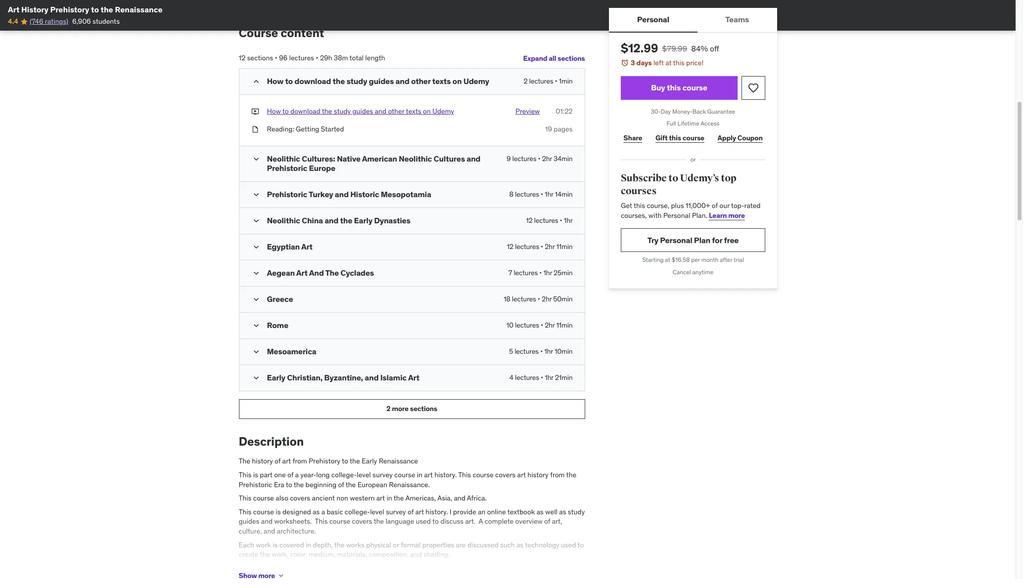 Task type: describe. For each thing, give the bounding box(es) containing it.
lectures for aegean art and the cyclades
[[514, 268, 538, 277]]

• for rome
[[541, 321, 543, 330]]

11min for rome
[[556, 321, 573, 330]]

such
[[500, 541, 515, 550]]

is down the also
[[276, 508, 281, 517]]

courses
[[621, 185, 656, 197]]

course up culture,
[[253, 508, 274, 517]]

0 horizontal spatial covers
[[290, 494, 310, 503]]

provide
[[453, 508, 476, 517]]

$79.99
[[662, 44, 687, 53]]

to right how at the left bottom
[[395, 564, 401, 573]]

• for mesoamerica
[[540, 347, 543, 356]]

0 horizontal spatial sections
[[247, 54, 273, 62]]

2 how to download the study guides and other texts on udemy from the top
[[267, 107, 454, 116]]

art up renaissance.
[[424, 471, 433, 480]]

guarantee
[[707, 108, 735, 115]]

to right era
[[286, 481, 292, 490]]

• for egyptian art
[[541, 242, 543, 251]]

get this course, plus 11,000+ of our top-rated courses, with personal plan.
[[621, 202, 760, 220]]

buy this course button
[[621, 76, 737, 100]]

1hr for early
[[564, 216, 573, 225]]

month
[[701, 257, 718, 264]]

cyclades
[[341, 268, 374, 278]]

0 vertical spatial udemy
[[463, 76, 489, 86]]

0 vertical spatial a
[[295, 471, 299, 480]]

1 horizontal spatial work
[[311, 564, 326, 573]]

interpret
[[403, 564, 430, 573]]

prehistory inside the history of art from prehistory to the early renaissance this is part one of a year-long college-level survey course in art history. this course covers art history from the prehistoric era to the beginning of the european renaissance. this course also covers ancient non western art in the americas, asia, and africa. this course is designed as a basic college-level survey of art history. i provide an online textbook as well as study guides and worksheets.  this course covers the language used to discuss art.  a complete overview of art, culture, and architecture. each work is covered in depth, the works physical or formal properties are discussed such as technology used to create the work, color, medium, materials, composition, and shading. the symbolism of each work is discussed and how to interpret the interrelationship of symbols in a work of art.
[[309, 457, 340, 466]]

of inside get this course, plus 11,000+ of our top-rated courses, with personal plan.
[[712, 202, 718, 210]]

architecture.
[[277, 527, 316, 536]]

2hr for egyptian art
[[545, 242, 555, 251]]

in up renaissance.
[[417, 471, 423, 480]]

alarm image
[[621, 59, 629, 67]]

gift this course
[[655, 133, 704, 142]]

properties
[[422, 541, 454, 550]]

top
[[721, 172, 736, 185]]

texts inside button
[[406, 107, 421, 116]]

an
[[478, 508, 486, 517]]

reading: getting started
[[267, 125, 344, 133]]

buy
[[651, 83, 665, 93]]

prehistoric turkey and historic mesopotamia
[[267, 189, 431, 199]]

0 vertical spatial history.
[[434, 471, 457, 480]]

• for early christian, byzantine, and islamic art
[[541, 373, 543, 382]]

4
[[510, 373, 514, 382]]

in up the color,
[[306, 541, 311, 550]]

full
[[667, 120, 676, 127]]

9 lectures • 2hr 34min
[[507, 155, 573, 163]]

formal
[[401, 541, 421, 550]]

2 vertical spatial the
[[239, 564, 250, 573]]

2 lectures • 1min
[[524, 77, 573, 86]]

3
[[631, 58, 635, 67]]

apply
[[717, 133, 736, 142]]

greece
[[267, 294, 293, 304]]

description
[[239, 434, 304, 450]]

0 vertical spatial discussed
[[468, 541, 499, 550]]

composition,
[[369, 551, 409, 560]]

1 horizontal spatial covers
[[352, 518, 372, 527]]

get
[[621, 202, 632, 210]]

12 for neolithic china and the early dynasties
[[526, 216, 533, 225]]

color,
[[290, 551, 307, 560]]

1 vertical spatial history
[[528, 471, 549, 480]]

tab list containing personal
[[609, 8, 777, 33]]

each
[[239, 541, 254, 550]]

lectures for how to download the study guides and other texts on udemy
[[529, 77, 553, 86]]

learn more link
[[709, 211, 745, 220]]

try personal plan for free link
[[621, 229, 765, 253]]

anytime
[[692, 269, 713, 276]]

cultures:
[[302, 154, 335, 164]]

small image for prehistoric turkey and historic mesopotamia
[[251, 190, 261, 200]]

plan.
[[692, 211, 707, 220]]

lectures for mesoamerica
[[515, 347, 539, 356]]

lectures for egyptian art
[[515, 242, 539, 251]]

in down european
[[387, 494, 392, 503]]

4 lectures • 1hr 21min
[[510, 373, 573, 382]]

small image for rome
[[251, 321, 261, 331]]

to up 6,906 students
[[91, 4, 99, 14]]

coupon
[[737, 133, 763, 142]]

the history of art from prehistory to the early renaissance this is part one of a year-long college-level survey course in art history. this course covers art history from the prehistoric era to the beginning of the european renaissance. this course also covers ancient non western art in the americas, asia, and africa. this course is designed as a basic college-level survey of art history. i provide an online textbook as well as study guides and worksheets.  this course covers the language used to discuss art.  a complete overview of art, culture, and architecture. each work is covered in depth, the works physical or formal properties are discussed such as technology used to create the work, color, medium, materials, composition, and shading. the symbolism of each work is discussed and how to interpret the interrelationship of symbols in a work of art.
[[239, 457, 585, 573]]

share
[[623, 133, 642, 142]]

in right symbols
[[530, 564, 536, 573]]

this for gift
[[669, 133, 681, 142]]

guides inside button
[[352, 107, 373, 116]]

the inside button
[[322, 107, 332, 116]]

egyptian art
[[267, 242, 313, 252]]

art right islamic
[[408, 373, 419, 383]]

2hr for rome
[[545, 321, 555, 330]]

• left 29h 38m
[[316, 54, 318, 62]]

is up work, at the left
[[273, 541, 278, 550]]

starting at $16.58 per month after trial cancel anytime
[[642, 257, 744, 276]]

$12.99
[[621, 41, 658, 56]]

• for aegean art and the cyclades
[[540, 268, 542, 277]]

renaissance inside the history of art from prehistory to the early renaissance this is part one of a year-long college-level survey course in art history. this course covers art history from the prehistoric era to the beginning of the european renaissance. this course also covers ancient non western art in the americas, asia, and africa. this course is designed as a basic college-level survey of art history. i provide an online textbook as well as study guides and worksheets.  this course covers the language used to discuss art.  a complete overview of art, culture, and architecture. each work is covered in depth, the works physical or formal properties are discussed such as technology used to create the work, color, medium, materials, composition, and shading. the symbolism of each work is discussed and how to interpret the interrelationship of symbols in a work of art.
[[379, 457, 418, 466]]

0 horizontal spatial work
[[256, 541, 271, 550]]

1hr for cyclades
[[544, 268, 552, 277]]

25min
[[554, 268, 573, 277]]

1 vertical spatial early
[[267, 373, 285, 383]]

lectures for early christian, byzantine, and islamic art
[[515, 373, 539, 382]]

buy this course
[[651, 83, 707, 93]]

course left the also
[[253, 494, 274, 503]]

small image for neolithic
[[251, 216, 261, 226]]

course down basic
[[329, 518, 350, 527]]

for
[[712, 235, 722, 245]]

0 vertical spatial college-
[[331, 471, 357, 480]]

0 horizontal spatial history
[[252, 457, 273, 466]]

christian,
[[287, 373, 323, 383]]

3 small image from the top
[[251, 295, 261, 305]]

other inside button
[[388, 107, 404, 116]]

to up non
[[342, 457, 348, 466]]

money-
[[672, 108, 692, 115]]

discuss
[[440, 518, 464, 527]]

as down ancient at the left bottom of page
[[313, 508, 320, 517]]

lectures right 96
[[289, 54, 314, 62]]

try
[[647, 235, 658, 245]]

online
[[487, 508, 506, 517]]

at inside the starting at $16.58 per month after trial cancel anytime
[[665, 257, 670, 264]]

this for buy
[[667, 83, 681, 93]]

days
[[636, 58, 652, 67]]

how inside button
[[267, 107, 281, 116]]

how
[[380, 564, 393, 573]]

1hr for islamic
[[545, 373, 553, 382]]

share button
[[621, 128, 645, 148]]

art history prehistory to the renaissance
[[8, 4, 163, 14]]

• for how to download the study guides and other texts on udemy
[[555, 77, 557, 86]]

as up art,
[[559, 508, 566, 517]]

apply coupon button
[[715, 128, 765, 148]]

materials,
[[337, 551, 367, 560]]

2 for 2 more sections
[[386, 405, 391, 414]]

wishlist image
[[747, 82, 759, 94]]

8 lectures • 1hr 14min
[[509, 190, 573, 199]]

as left well
[[537, 508, 544, 517]]

art right "egyptian"
[[301, 242, 313, 252]]

0 horizontal spatial 12
[[239, 54, 245, 62]]

$12.99 $79.99 84% off
[[621, 41, 719, 56]]

art down americas,
[[415, 508, 424, 517]]

guides inside the history of art from prehistory to the early renaissance this is part one of a year-long college-level survey course in art history. this course covers art history from the prehistoric era to the beginning of the european renaissance. this course also covers ancient non western art in the americas, asia, and africa. this course is designed as a basic college-level survey of art history. i provide an online textbook as well as study guides and worksheets.  this course covers the language used to discuss art.  a complete overview of art, culture, and architecture. each work is covered in depth, the works physical or formal properties are discussed such as technology used to create the work, color, medium, materials, composition, and shading. the symbolism of each work is discussed and how to interpret the interrelationship of symbols in a work of art.
[[239, 518, 259, 527]]

96
[[279, 54, 288, 62]]

lectures for neolithic china and the early dynasties
[[534, 216, 558, 225]]

learn
[[709, 211, 727, 220]]

egyptian
[[267, 242, 300, 252]]

prehistoric inside the history of art from prehistory to the early renaissance this is part one of a year-long college-level survey course in art history. this course covers art history from the prehistoric era to the beginning of the european renaissance. this course also covers ancient non western art in the americas, asia, and africa. this course is designed as a basic college-level survey of art history. i provide an online textbook as well as study guides and worksheets.  this course covers the language used to discuss art.  a complete overview of art, culture, and architecture. each work is covered in depth, the works physical or formal properties are discussed such as technology used to create the work, color, medium, materials, composition, and shading. the symbolism of each work is discussed and how to interpret the interrelationship of symbols in a work of art.
[[239, 481, 272, 490]]

per
[[691, 257, 700, 264]]

1hr for mesopotamia
[[545, 190, 553, 199]]

1 vertical spatial college-
[[345, 508, 370, 517]]

and
[[309, 268, 324, 278]]

1 vertical spatial prehistoric
[[267, 189, 307, 199]]

students
[[93, 17, 120, 26]]

are
[[456, 541, 466, 550]]

0 horizontal spatial from
[[293, 457, 307, 466]]

one
[[274, 471, 286, 480]]

americas,
[[405, 494, 436, 503]]

trial
[[734, 257, 744, 264]]

0 vertical spatial used
[[416, 518, 431, 527]]

0 vertical spatial early
[[354, 216, 373, 225]]

7
[[508, 268, 512, 277]]

western
[[350, 494, 375, 503]]

more for learn
[[728, 211, 745, 220]]

more for 2
[[392, 405, 409, 414]]

ratings)
[[45, 17, 68, 26]]

access
[[700, 120, 719, 127]]

12 for egyptian art
[[507, 242, 514, 251]]

art up 4.4 in the left of the page
[[8, 4, 20, 14]]

off
[[710, 44, 719, 53]]

2hr for greece
[[542, 295, 552, 304]]

sections for expand all sections
[[558, 54, 585, 63]]

this down $79.99
[[673, 58, 684, 67]]

1 horizontal spatial other
[[411, 76, 431, 86]]

0 vertical spatial or
[[690, 156, 696, 163]]

mesoamerica
[[267, 347, 316, 357]]

21min
[[555, 373, 573, 382]]

course,
[[647, 202, 669, 210]]

started
[[321, 125, 344, 133]]

is down the medium,
[[328, 564, 333, 573]]

textbook
[[508, 508, 535, 517]]

small image for aegean art and the cyclades
[[251, 268, 261, 278]]

0 horizontal spatial prehistory
[[50, 4, 89, 14]]

china
[[302, 216, 323, 225]]

art left and
[[296, 268, 308, 278]]

1 vertical spatial history.
[[426, 508, 448, 517]]

depth,
[[313, 541, 333, 550]]

back
[[692, 108, 706, 115]]

renaissance.
[[389, 481, 430, 490]]

works
[[346, 541, 365, 550]]



Task type: locate. For each thing, give the bounding box(es) containing it.
survey up european
[[373, 471, 393, 480]]

2 vertical spatial early
[[362, 457, 377, 466]]

12 up the 12 lectures • 2hr 11min
[[526, 216, 533, 225]]

2 horizontal spatial work
[[543, 564, 558, 573]]

lectures for prehistoric turkey and historic mesopotamia
[[515, 190, 539, 199]]

• left 96
[[275, 54, 277, 62]]

1 vertical spatial study
[[334, 107, 351, 116]]

1 vertical spatial other
[[388, 107, 404, 116]]

1 small image from the top
[[251, 77, 261, 87]]

discussed
[[468, 541, 499, 550], [334, 564, 365, 573]]

gift
[[655, 133, 667, 142]]

2 vertical spatial personal
[[660, 235, 692, 245]]

discussed right are
[[468, 541, 499, 550]]

courses,
[[621, 211, 647, 220]]

art up one
[[282, 457, 291, 466]]

0 horizontal spatial 2
[[386, 405, 391, 414]]

mesopotamia
[[381, 189, 431, 199]]

to inside the subscribe to udemy's top courses
[[668, 172, 678, 185]]

2hr down 12 lectures • 1hr
[[545, 242, 555, 251]]

1 horizontal spatial 2
[[524, 77, 528, 86]]

create
[[239, 551, 258, 560]]

0 vertical spatial download
[[295, 76, 331, 86]]

covers up designed
[[290, 494, 310, 503]]

$16.58
[[672, 257, 690, 264]]

1 vertical spatial download
[[290, 107, 320, 116]]

2 11min from the top
[[556, 321, 573, 330]]

small image
[[251, 77, 261, 87], [251, 155, 261, 164], [251, 190, 261, 200], [251, 268, 261, 278], [251, 321, 261, 331], [251, 347, 261, 357], [251, 373, 261, 383]]

2 vertical spatial small image
[[251, 295, 261, 305]]

1 vertical spatial xsmall image
[[251, 125, 259, 134]]

• for greece
[[538, 295, 540, 304]]

course inside the "gift this course" link
[[682, 133, 704, 142]]

early up european
[[362, 457, 377, 466]]

personal inside get this course, plus 11,000+ of our top-rated courses, with personal plan.
[[663, 211, 690, 220]]

more down islamic
[[392, 405, 409, 414]]

used
[[416, 518, 431, 527], [561, 541, 576, 550]]

expand all sections
[[523, 54, 585, 63]]

tab list
[[609, 8, 777, 33]]

history up part
[[252, 457, 273, 466]]

lectures for neolithic cultures: native american neolithic cultures and prehistoric europe
[[512, 155, 537, 163]]

7 small image from the top
[[251, 373, 261, 383]]

this inside the "gift this course" link
[[669, 133, 681, 142]]

lectures for rome
[[515, 321, 539, 330]]

sections for 2 more sections
[[410, 405, 437, 414]]

lectures down 8 lectures • 1hr 14min
[[534, 216, 558, 225]]

2 small image from the top
[[251, 242, 261, 252]]

• left 21min
[[541, 373, 543, 382]]

used right language
[[416, 518, 431, 527]]

12 lectures • 1hr
[[526, 216, 573, 225]]

personal up $12.99
[[637, 15, 669, 24]]

1 vertical spatial renaissance
[[379, 457, 418, 466]]

work left art.
[[543, 564, 558, 573]]

30-
[[651, 108, 661, 115]]

1 horizontal spatial or
[[690, 156, 696, 163]]

0 vertical spatial renaissance
[[115, 4, 163, 14]]

prehistoric inside neolithic cultures: native american neolithic cultures and prehistoric europe
[[267, 163, 307, 173]]

study up started
[[334, 107, 351, 116]]

study down total
[[347, 76, 367, 86]]

on inside button
[[423, 107, 431, 116]]

2 more sections
[[386, 405, 437, 414]]

europe
[[309, 163, 335, 173]]

0 horizontal spatial used
[[416, 518, 431, 527]]

small image for neolithic cultures: native american neolithic cultures and prehistoric europe
[[251, 155, 261, 164]]

to right technology
[[578, 541, 584, 550]]

ancient
[[312, 494, 335, 503]]

4.4
[[8, 17, 18, 26]]

lectures right 7
[[514, 268, 538, 277]]

2 vertical spatial guides
[[239, 518, 259, 527]]

as right such
[[517, 541, 524, 550]]

0 horizontal spatial a
[[295, 471, 299, 480]]

our
[[719, 202, 729, 210]]

• for neolithic cultures: native american neolithic cultures and prehistoric europe
[[538, 155, 541, 163]]

small image for how to download the study guides and other texts on udemy
[[251, 77, 261, 87]]

0 vertical spatial the
[[325, 268, 339, 278]]

0 vertical spatial prehistory
[[50, 4, 89, 14]]

this right gift
[[669, 133, 681, 142]]

how down 96
[[267, 76, 284, 86]]

a right symbols
[[537, 564, 541, 573]]

0 horizontal spatial discussed
[[334, 564, 365, 573]]

1 horizontal spatial prehistory
[[309, 457, 340, 466]]

0 vertical spatial prehistoric
[[267, 163, 307, 173]]

4 small image from the top
[[251, 268, 261, 278]]

survey up language
[[386, 508, 406, 517]]

neolithic left cultures at the left of the page
[[399, 154, 432, 164]]

reading:
[[267, 125, 294, 133]]

1 horizontal spatial udemy
[[463, 76, 489, 86]]

study inside the history of art from prehistory to the early renaissance this is part one of a year-long college-level survey course in art history. this course covers art history from the prehistoric era to the beginning of the european renaissance. this course also covers ancient non western art in the americas, asia, and africa. this course is designed as a basic college-level survey of art history. i provide an online textbook as well as study guides and worksheets.  this course covers the language used to discuss art.  a complete overview of art, culture, and architecture. each work is covered in depth, the works physical or formal properties are discussed such as technology used to create the work, color, medium, materials, composition, and shading. the symbolism of each work is discussed and how to interpret the interrelationship of symbols in a work of art.
[[568, 508, 585, 517]]

the
[[325, 268, 339, 278], [239, 457, 250, 466], [239, 564, 250, 573]]

renaissance up students
[[115, 4, 163, 14]]

early christian, byzantine, and islamic art
[[267, 373, 419, 383]]

0 horizontal spatial texts
[[406, 107, 421, 116]]

2 xsmall image from the top
[[251, 125, 259, 134]]

of up language
[[408, 508, 414, 517]]

2 small image from the top
[[251, 155, 261, 164]]

prehistoric
[[267, 163, 307, 173], [267, 189, 307, 199], [239, 481, 272, 490]]

1 vertical spatial how
[[267, 107, 281, 116]]

lectures down expand
[[529, 77, 553, 86]]

course
[[239, 25, 278, 41]]

0 vertical spatial covers
[[495, 471, 516, 480]]

11min for egyptian art
[[556, 242, 573, 251]]

0 vertical spatial 2
[[524, 77, 528, 86]]

this
[[239, 471, 252, 480], [458, 471, 471, 480], [239, 494, 252, 503], [239, 508, 252, 517], [315, 518, 328, 527]]

level
[[357, 471, 371, 480], [370, 508, 384, 517]]

also
[[276, 494, 288, 503]]

early
[[354, 216, 373, 225], [267, 373, 285, 383], [362, 457, 377, 466]]

guides
[[369, 76, 394, 86], [352, 107, 373, 116], [239, 518, 259, 527]]

this inside "buy this course" button
[[667, 83, 681, 93]]

survey
[[373, 471, 393, 480], [386, 508, 406, 517]]

2hr for neolithic cultures: native american neolithic cultures and prehistoric europe
[[542, 155, 552, 163]]

cultures
[[434, 154, 465, 164]]

art up 'textbook'
[[517, 471, 526, 480]]

1 small image from the top
[[251, 216, 261, 226]]

0 horizontal spatial udemy
[[432, 107, 454, 116]]

1 horizontal spatial from
[[550, 471, 565, 480]]

0 vertical spatial guides
[[369, 76, 394, 86]]

personal inside button
[[637, 15, 669, 24]]

small image for early christian, byzantine, and islamic art
[[251, 373, 261, 383]]

level down western
[[370, 508, 384, 517]]

xsmall image
[[277, 573, 285, 580]]

early inside the history of art from prehistory to the early renaissance this is part one of a year-long college-level survey course in art history. this course covers art history from the prehistoric era to the beginning of the european renaissance. this course also covers ancient non western art in the americas, asia, and africa. this course is designed as a basic college-level survey of art history. i provide an online textbook as well as study guides and worksheets.  this course covers the language used to discuss art.  a complete overview of art, culture, and architecture. each work is covered in depth, the works physical or formal properties are discussed such as technology used to create the work, color, medium, materials, composition, and shading. the symbolism of each work is discussed and how to interpret the interrelationship of symbols in a work of art.
[[362, 457, 377, 466]]

used up art.
[[561, 541, 576, 550]]

• left the 34min
[[538, 155, 541, 163]]

art down european
[[376, 494, 385, 503]]

on
[[452, 76, 462, 86], [423, 107, 431, 116]]

0 horizontal spatial renaissance
[[115, 4, 163, 14]]

1hr left 10min
[[544, 347, 553, 356]]

• up the 7 lectures • 1hr 25min
[[541, 242, 543, 251]]

5 small image from the top
[[251, 321, 261, 331]]

a left year-
[[295, 471, 299, 480]]

84%
[[691, 44, 708, 53]]

this up courses, at the right top of the page
[[634, 202, 645, 210]]

neolithic for neolithic china and the early dynasties
[[267, 216, 300, 225]]

0 vertical spatial study
[[347, 76, 367, 86]]

download inside button
[[290, 107, 320, 116]]

rated
[[744, 202, 760, 210]]

length
[[365, 54, 385, 62]]

work,
[[272, 551, 289, 560]]

learn more
[[709, 211, 745, 220]]

1 horizontal spatial texts
[[432, 76, 451, 86]]

12 up 7
[[507, 242, 514, 251]]

study inside how to download the study guides and other texts on udemy button
[[334, 107, 351, 116]]

american
[[362, 154, 397, 164]]

each
[[294, 564, 309, 573]]

0 vertical spatial xsmall image
[[251, 107, 259, 117]]

history
[[252, 457, 273, 466], [528, 471, 549, 480]]

prehistoric left europe
[[267, 163, 307, 173]]

3 small image from the top
[[251, 190, 261, 200]]

• for neolithic china and the early dynasties
[[560, 216, 562, 225]]

to down 96
[[285, 76, 293, 86]]

small image
[[251, 216, 261, 226], [251, 242, 261, 252], [251, 295, 261, 305]]

2 horizontal spatial a
[[537, 564, 541, 573]]

lectures for greece
[[512, 295, 536, 304]]

0 vertical spatial survey
[[373, 471, 393, 480]]

1hr left 14min
[[545, 190, 553, 199]]

lectures right 8
[[515, 190, 539, 199]]

of up non
[[338, 481, 344, 490]]

to up reading:
[[282, 107, 289, 116]]

2hr left the 34min
[[542, 155, 552, 163]]

small image for mesoamerica
[[251, 347, 261, 357]]

prehistory
[[50, 4, 89, 14], [309, 457, 340, 466]]

neolithic up "egyptian"
[[267, 216, 300, 225]]

• for prehistoric turkey and historic mesopotamia
[[541, 190, 543, 199]]

• left 50min
[[538, 295, 540, 304]]

1 horizontal spatial renaissance
[[379, 457, 418, 466]]

study right well
[[568, 508, 585, 517]]

29h 38m
[[320, 54, 348, 62]]

10min
[[555, 347, 573, 356]]

history
[[21, 4, 48, 14]]

0 horizontal spatial on
[[423, 107, 431, 116]]

course up back at the top right
[[682, 83, 707, 93]]

or up the composition,
[[393, 541, 399, 550]]

art.
[[567, 564, 577, 573]]

to left the discuss
[[432, 518, 439, 527]]

0 vertical spatial personal
[[637, 15, 669, 24]]

how to download the study guides and other texts on udemy up started
[[267, 107, 454, 116]]

neolithic for neolithic cultures: native american neolithic cultures and prehistoric europe
[[267, 154, 300, 164]]

pages
[[554, 125, 573, 133]]

0 vertical spatial small image
[[251, 216, 261, 226]]

1 horizontal spatial history
[[528, 471, 549, 480]]

10 lectures • 2hr 11min
[[507, 321, 573, 330]]

1 horizontal spatial on
[[452, 76, 462, 86]]

0 vertical spatial texts
[[432, 76, 451, 86]]

• up 5 lectures • 1hr 10min
[[541, 321, 543, 330]]

prehistory up "6,906"
[[50, 4, 89, 14]]

1 vertical spatial texts
[[406, 107, 421, 116]]

1 vertical spatial or
[[393, 541, 399, 550]]

1 vertical spatial used
[[561, 541, 576, 550]]

1 vertical spatial guides
[[352, 107, 373, 116]]

50min
[[553, 295, 573, 304]]

1 vertical spatial personal
[[663, 211, 690, 220]]

plus
[[671, 202, 684, 210]]

of left art,
[[544, 518, 550, 527]]

lectures right 18
[[512, 295, 536, 304]]

7 lectures • 1hr 25min
[[508, 268, 573, 277]]

course up africa.
[[473, 471, 494, 480]]

0 horizontal spatial or
[[393, 541, 399, 550]]

1 vertical spatial how to download the study guides and other texts on udemy
[[267, 107, 454, 116]]

try personal plan for free
[[647, 235, 739, 245]]

history. left i
[[426, 508, 448, 517]]

2hr
[[542, 155, 552, 163], [545, 242, 555, 251], [542, 295, 552, 304], [545, 321, 555, 330]]

9
[[507, 155, 511, 163]]

this for get
[[634, 202, 645, 210]]

gift this course link
[[653, 128, 707, 148]]

renaissance up renaissance.
[[379, 457, 418, 466]]

covers up online
[[495, 471, 516, 480]]

xsmall image
[[251, 107, 259, 117], [251, 125, 259, 134]]

history up well
[[528, 471, 549, 480]]

to left udemy's
[[668, 172, 678, 185]]

0 vertical spatial from
[[293, 457, 307, 466]]

udemy inside how to download the study guides and other texts on udemy button
[[432, 107, 454, 116]]

2 vertical spatial 12
[[507, 242, 514, 251]]

college-
[[331, 471, 357, 480], [345, 508, 370, 517]]

historic
[[350, 189, 379, 199]]

1 vertical spatial the
[[239, 457, 250, 466]]

subscribe to udemy's top courses
[[621, 172, 736, 197]]

this inside get this course, plus 11,000+ of our top-rated courses, with personal plan.
[[634, 202, 645, 210]]

1 horizontal spatial 12
[[507, 242, 514, 251]]

africa.
[[467, 494, 487, 503]]

2 for 2 lectures • 1min
[[524, 77, 528, 86]]

of left symbols
[[495, 564, 501, 573]]

xsmall image for preview
[[251, 107, 259, 117]]

xsmall image for 19 pages
[[251, 125, 259, 134]]

of
[[712, 202, 718, 210], [275, 457, 281, 466], [287, 471, 294, 480], [338, 481, 344, 490], [408, 508, 414, 517], [544, 518, 550, 527], [287, 564, 293, 573], [495, 564, 501, 573], [559, 564, 565, 573]]

expand all sections button
[[523, 49, 585, 68]]

1 vertical spatial udemy
[[432, 107, 454, 116]]

2 horizontal spatial sections
[[558, 54, 585, 63]]

1hr down 14min
[[564, 216, 573, 225]]

1 vertical spatial prehistory
[[309, 457, 340, 466]]

college- right long
[[331, 471, 357, 480]]

how
[[267, 76, 284, 86], [267, 107, 281, 116]]

• left 10min
[[540, 347, 543, 356]]

1 horizontal spatial more
[[728, 211, 745, 220]]

1 vertical spatial level
[[370, 508, 384, 517]]

6 small image from the top
[[251, 347, 261, 357]]

work right each
[[256, 541, 271, 550]]

2 vertical spatial a
[[537, 564, 541, 573]]

technology
[[525, 541, 559, 550]]

course down lifetime
[[682, 133, 704, 142]]

• left 1min
[[555, 77, 557, 86]]

lectures right '5'
[[515, 347, 539, 356]]

to inside button
[[282, 107, 289, 116]]

1 how from the top
[[267, 76, 284, 86]]

of right one
[[287, 471, 294, 480]]

1 horizontal spatial a
[[321, 508, 325, 517]]

2
[[524, 77, 528, 86], [386, 405, 391, 414]]

preview
[[516, 107, 540, 116]]

lectures right 9
[[512, 155, 537, 163]]

0 vertical spatial level
[[357, 471, 371, 480]]

11min up 10min
[[556, 321, 573, 330]]

or inside the history of art from prehistory to the early renaissance this is part one of a year-long college-level survey course in art history. this course covers art history from the prehistoric era to the beginning of the european renaissance. this course also covers ancient non western art in the americas, asia, and africa. this course is designed as a basic college-level survey of art history. i provide an online textbook as well as study guides and worksheets.  this course covers the language used to discuss art.  a complete overview of art, culture, and architecture. each work is covered in depth, the works physical or formal properties are discussed such as technology used to create the work, color, medium, materials, composition, and shading. the symbolism of each work is discussed and how to interpret the interrelationship of symbols in a work of art.
[[393, 541, 399, 550]]

1 vertical spatial survey
[[386, 508, 406, 517]]

more inside "button"
[[392, 405, 409, 414]]

1 vertical spatial from
[[550, 471, 565, 480]]

2 vertical spatial prehistoric
[[239, 481, 272, 490]]

sections inside "button"
[[410, 405, 437, 414]]

personal button
[[609, 8, 697, 32]]

0 vertical spatial history
[[252, 457, 273, 466]]

of left art.
[[559, 564, 565, 573]]

plan
[[694, 235, 710, 245]]

course up renaissance.
[[394, 471, 415, 480]]

personal up $16.58
[[660, 235, 692, 245]]

long
[[316, 471, 330, 480]]

teams button
[[697, 8, 777, 32]]

• left 14min
[[541, 190, 543, 199]]

1 vertical spatial a
[[321, 508, 325, 517]]

2 horizontal spatial covers
[[495, 471, 516, 480]]

01:22
[[556, 107, 573, 116]]

shading.
[[424, 551, 450, 560]]

overview
[[515, 518, 543, 527]]

of right xsmall image
[[287, 564, 293, 573]]

2 horizontal spatial 12
[[526, 216, 533, 225]]

0 vertical spatial at
[[665, 58, 671, 67]]

physical
[[366, 541, 391, 550]]

2 vertical spatial study
[[568, 508, 585, 517]]

6,906 students
[[72, 17, 120, 26]]

0 horizontal spatial other
[[388, 107, 404, 116]]

sections inside dropdown button
[[558, 54, 585, 63]]

14min
[[555, 190, 573, 199]]

symbols
[[503, 564, 528, 573]]

college- down western
[[345, 508, 370, 517]]

neolithic china and the early dynasties
[[267, 216, 411, 225]]

0 vertical spatial more
[[728, 211, 745, 220]]

1 11min from the top
[[556, 242, 573, 251]]

2 vertical spatial covers
[[352, 518, 372, 527]]

1 vertical spatial on
[[423, 107, 431, 116]]

0 vertical spatial other
[[411, 76, 431, 86]]

2 how from the top
[[267, 107, 281, 116]]

neolithic down reading:
[[267, 154, 300, 164]]

0 vertical spatial 12
[[239, 54, 245, 62]]

19
[[545, 125, 552, 133]]

early down historic on the top of the page
[[354, 216, 373, 225]]

content
[[281, 25, 324, 41]]

and inside neolithic cultures: native american neolithic cultures and prehistoric europe
[[467, 154, 481, 164]]

work down the medium,
[[311, 564, 326, 573]]

1 xsmall image from the top
[[251, 107, 259, 117]]

download up reading: getting started at the left of the page
[[290, 107, 320, 116]]

1 horizontal spatial sections
[[410, 405, 437, 414]]

0 vertical spatial how
[[267, 76, 284, 86]]

at left $16.58
[[665, 257, 670, 264]]

1 vertical spatial 12
[[526, 216, 533, 225]]

small image for egyptian
[[251, 242, 261, 252]]

(746
[[30, 17, 43, 26]]

1 how to download the study guides and other texts on udemy from the top
[[267, 76, 489, 86]]

1 vertical spatial 11min
[[556, 321, 573, 330]]

of up one
[[275, 457, 281, 466]]

course inside "buy this course" button
[[682, 83, 707, 93]]

culture,
[[239, 527, 262, 536]]

is left part
[[253, 471, 258, 480]]

2 inside "button"
[[386, 405, 391, 414]]

and inside button
[[375, 107, 386, 116]]

cancel
[[673, 269, 691, 276]]

aegean
[[267, 268, 295, 278]]



Task type: vqa. For each thing, say whether or not it's contained in the screenshot.
PROVIDE
yes



